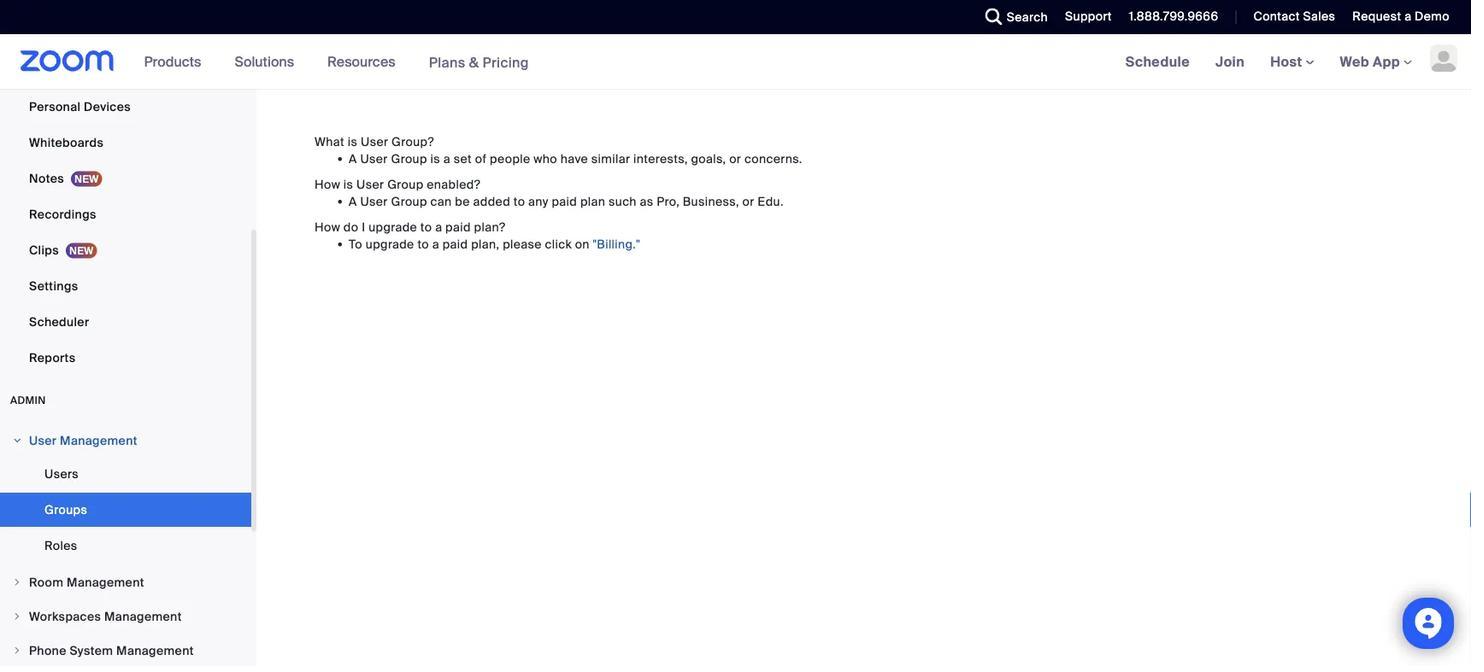 Task type: locate. For each thing, give the bounding box(es) containing it.
interests,
[[634, 151, 688, 167]]

recordings
[[29, 206, 96, 222]]

contact
[[1254, 9, 1300, 24]]

1 right image from the top
[[12, 436, 22, 446]]

management for workspaces management
[[104, 609, 182, 625]]

2 vertical spatial is
[[344, 177, 353, 192]]

how inside the how do i upgrade to a paid plan? to upgrade to a paid plan, please click on "billing."
[[315, 219, 340, 235]]

0 vertical spatial to
[[514, 194, 525, 209]]

web app button
[[1340, 53, 1412, 71]]

workspaces
[[29, 609, 101, 625]]

2 how from the top
[[315, 219, 340, 235]]

0 vertical spatial or
[[729, 151, 741, 167]]

2 vertical spatial to
[[418, 236, 429, 252]]

1.888.799.9666
[[1129, 9, 1219, 24]]

web app
[[1340, 53, 1400, 71]]

right image
[[12, 436, 22, 446], [12, 578, 22, 588], [12, 646, 22, 657]]

1 how from the top
[[315, 177, 340, 192]]

how for how is user group enabled? a user group can be added to any paid plan such as pro, business, or edu.
[[315, 177, 340, 192]]

or left edu.
[[743, 194, 755, 209]]

1 vertical spatial group
[[387, 177, 424, 192]]

right image
[[12, 612, 22, 622]]

a
[[349, 151, 357, 167], [349, 194, 357, 209]]

to left 'plan,'
[[418, 236, 429, 252]]

right image left room
[[12, 578, 22, 588]]

devices
[[84, 99, 131, 115]]

0 vertical spatial upgrade
[[369, 219, 417, 235]]

1 vertical spatial is
[[431, 151, 440, 167]]

is inside how is user group enabled? a user group can be added to any paid plan such as pro, business, or edu.
[[344, 177, 353, 192]]

right image for phone system management
[[12, 646, 22, 657]]

to down can in the left of the page
[[420, 219, 432, 235]]

do
[[344, 219, 359, 235]]

a
[[1405, 9, 1412, 24], [444, 151, 451, 167], [435, 219, 442, 235], [432, 236, 439, 252]]

people
[[490, 151, 531, 167]]

or right goals,
[[729, 151, 741, 167]]

profile picture image
[[1430, 44, 1458, 72]]

how down what
[[315, 177, 340, 192]]

1.888.799.9666 button
[[1116, 0, 1223, 34], [1129, 9, 1219, 24]]

user
[[361, 134, 388, 150], [360, 151, 388, 167], [357, 177, 384, 192], [360, 194, 388, 209], [29, 433, 57, 449]]

group inside what is user group? a user group is a set of people who have similar interests, goals, or concerns.
[[391, 151, 427, 167]]

1 horizontal spatial or
[[743, 194, 755, 209]]

upgrade right the i at the left top of the page
[[369, 219, 417, 235]]

is
[[348, 134, 358, 150], [431, 151, 440, 167], [344, 177, 353, 192]]

personal
[[29, 99, 81, 115]]

or
[[729, 151, 741, 167], [743, 194, 755, 209]]

room
[[29, 575, 64, 591]]

2 a from the top
[[349, 194, 357, 209]]

plans & pricing link
[[429, 53, 529, 71], [429, 53, 529, 71]]

solutions
[[235, 53, 294, 71]]

request a demo link
[[1340, 0, 1471, 34], [1353, 9, 1450, 24]]

management down room management menu item
[[104, 609, 182, 625]]

side navigation navigation
[[0, 0, 256, 667]]

workspaces management
[[29, 609, 182, 625]]

set
[[454, 151, 472, 167]]

is up do
[[344, 177, 353, 192]]

management
[[60, 433, 137, 449], [67, 575, 144, 591], [104, 609, 182, 625], [116, 643, 194, 659]]

1 vertical spatial how
[[315, 219, 340, 235]]

what is user group? a user group is a set of people who have similar interests, goals, or concerns.
[[315, 134, 803, 167]]

plan?
[[474, 219, 506, 235]]

support link
[[1052, 0, 1116, 34], [1065, 9, 1112, 24]]

reports
[[29, 350, 76, 366]]

2 right image from the top
[[12, 578, 22, 588]]

a inside how is user group enabled? a user group can be added to any paid plan such as pro, business, or edu.
[[349, 194, 357, 209]]

3 right image from the top
[[12, 646, 22, 657]]

right image inside the user management menu item
[[12, 436, 22, 446]]

to
[[514, 194, 525, 209], [420, 219, 432, 235], [418, 236, 429, 252]]

1 vertical spatial or
[[743, 194, 755, 209]]

how for how do i upgrade to a paid plan? to upgrade to a paid plan, please click on "billing."
[[315, 219, 340, 235]]

paid right any in the top of the page
[[552, 194, 577, 209]]

0 vertical spatial how
[[315, 177, 340, 192]]

support
[[1065, 9, 1112, 24]]

right image inside phone system management menu item
[[12, 646, 22, 657]]

notes
[[29, 171, 64, 186]]

have
[[561, 151, 588, 167]]

1 vertical spatial right image
[[12, 578, 22, 588]]

can
[[431, 194, 452, 209]]

paid left 'plan,'
[[443, 236, 468, 252]]

as
[[640, 194, 654, 209]]

0 vertical spatial paid
[[552, 194, 577, 209]]

paid
[[552, 194, 577, 209], [446, 219, 471, 235], [443, 236, 468, 252]]

to left any in the top of the page
[[514, 194, 525, 209]]

plans
[[429, 53, 466, 71]]

pricing
[[483, 53, 529, 71]]

what
[[315, 134, 345, 150]]

clips
[[29, 242, 59, 258]]

0 vertical spatial is
[[348, 134, 358, 150]]

such
[[609, 194, 637, 209]]

management down workspaces management menu item
[[116, 643, 194, 659]]

is right what
[[348, 134, 358, 150]]

management up workspaces management at the bottom of page
[[67, 575, 144, 591]]

banner containing products
[[0, 34, 1471, 90]]

0 horizontal spatial or
[[729, 151, 741, 167]]

1 vertical spatial to
[[420, 219, 432, 235]]

0 vertical spatial right image
[[12, 436, 22, 446]]

0 vertical spatial a
[[349, 151, 357, 167]]

search button
[[973, 0, 1052, 34]]

management up users link
[[60, 433, 137, 449]]

how inside how is user group enabled? a user group can be added to any paid plan such as pro, business, or edu.
[[315, 177, 340, 192]]

1 a from the top
[[349, 151, 357, 167]]

similar
[[591, 151, 630, 167]]

is left "set"
[[431, 151, 440, 167]]

enabled?
[[427, 177, 481, 192]]

right image inside room management menu item
[[12, 578, 22, 588]]

group
[[391, 151, 427, 167], [387, 177, 424, 192], [391, 194, 427, 209]]

room management menu item
[[0, 567, 251, 599]]

2 vertical spatial right image
[[12, 646, 22, 657]]

system
[[70, 643, 113, 659]]

sales
[[1303, 9, 1336, 24]]

management for room management
[[67, 575, 144, 591]]

right image left "phone"
[[12, 646, 22, 657]]

contact sales link
[[1241, 0, 1340, 34], [1254, 9, 1336, 24]]

be
[[455, 194, 470, 209]]

or inside what is user group? a user group is a set of people who have similar interests, goals, or concerns.
[[729, 151, 741, 167]]

right image down admin
[[12, 436, 22, 446]]

or inside how is user group enabled? a user group can be added to any paid plan such as pro, business, or edu.
[[743, 194, 755, 209]]

banner
[[0, 34, 1471, 90]]

1 vertical spatial a
[[349, 194, 357, 209]]

recordings link
[[0, 197, 251, 232]]

0 vertical spatial group
[[391, 151, 427, 167]]

how left do
[[315, 219, 340, 235]]

paid inside how is user group enabled? a user group can be added to any paid plan such as pro, business, or edu.
[[552, 194, 577, 209]]

product information navigation
[[131, 34, 542, 90]]

paid down the be
[[446, 219, 471, 235]]

join
[[1216, 53, 1245, 71]]

host button
[[1271, 53, 1315, 71]]

plan
[[580, 194, 606, 209]]

user management menu item
[[0, 425, 251, 457]]

reports link
[[0, 341, 251, 375]]

upgrade right 'to'
[[366, 236, 414, 252]]

whiteboards
[[29, 135, 104, 150]]

request
[[1353, 9, 1402, 24]]

business,
[[683, 194, 739, 209]]



Task type: vqa. For each thing, say whether or not it's contained in the screenshot.
THE 'CONCERNS.'
yes



Task type: describe. For each thing, give the bounding box(es) containing it.
workspaces management menu item
[[0, 601, 251, 634]]

zoom logo image
[[21, 50, 114, 72]]

join link
[[1203, 34, 1258, 89]]

app
[[1373, 53, 1400, 71]]

concerns.
[[745, 151, 803, 167]]

on
[[575, 236, 590, 252]]

groups
[[44, 502, 87, 518]]

please
[[503, 236, 542, 252]]

user inside menu item
[[29, 433, 57, 449]]

pro,
[[657, 194, 680, 209]]

schedule link
[[1113, 34, 1203, 89]]

a inside what is user group? a user group is a set of people who have similar interests, goals, or concerns.
[[444, 151, 451, 167]]

user management
[[29, 433, 137, 449]]

how is user group enabled? a user group can be added to any paid plan such as pro, business, or edu.
[[315, 177, 784, 209]]

meetings navigation
[[1113, 34, 1471, 90]]

to
[[349, 236, 363, 252]]

resources
[[328, 53, 396, 71]]

scheduler link
[[0, 305, 251, 339]]

users
[[44, 466, 79, 482]]

whiteboards link
[[0, 126, 251, 160]]

is for enabled?
[[344, 177, 353, 192]]

added
[[473, 194, 510, 209]]

settings link
[[0, 269, 251, 304]]

host
[[1271, 53, 1306, 71]]

resources button
[[328, 34, 403, 89]]

web
[[1340, 53, 1370, 71]]

solutions button
[[235, 34, 302, 89]]

1 vertical spatial upgrade
[[366, 236, 414, 252]]

users link
[[0, 457, 251, 492]]

phone
[[29, 643, 66, 659]]

products
[[144, 53, 201, 71]]

request a demo
[[1353, 9, 1450, 24]]

"billing."
[[593, 236, 640, 252]]

click
[[545, 236, 572, 252]]

roles link
[[0, 529, 251, 563]]

contact sales
[[1254, 9, 1336, 24]]

demo
[[1415, 9, 1450, 24]]

who
[[534, 151, 557, 167]]

2 vertical spatial group
[[391, 194, 427, 209]]

plan,
[[471, 236, 500, 252]]

group?
[[392, 134, 434, 150]]

products button
[[144, 34, 209, 89]]

phone system management menu item
[[0, 635, 251, 667]]

roles
[[44, 538, 77, 554]]

groups link
[[0, 493, 251, 528]]

any
[[528, 194, 549, 209]]

of
[[475, 151, 487, 167]]

how do i upgrade to a paid plan? to upgrade to a paid plan, please click on "billing."
[[315, 219, 640, 252]]

&
[[469, 53, 479, 71]]

phone system management
[[29, 643, 194, 659]]

clips link
[[0, 233, 251, 268]]

right image for room management
[[12, 578, 22, 588]]

right image for user management
[[12, 436, 22, 446]]

admin
[[10, 394, 46, 407]]

user management menu
[[0, 457, 251, 565]]

personal devices link
[[0, 90, 251, 124]]

a inside what is user group? a user group is a set of people who have similar interests, goals, or concerns.
[[349, 151, 357, 167]]

goals,
[[691, 151, 726, 167]]

management for user management
[[60, 433, 137, 449]]

admin menu menu
[[0, 425, 251, 667]]

is for a
[[348, 134, 358, 150]]

personal devices
[[29, 99, 131, 115]]

plans & pricing
[[429, 53, 529, 71]]

settings
[[29, 278, 78, 294]]

"billing." link
[[593, 236, 640, 252]]

edu.
[[758, 194, 784, 209]]

notes link
[[0, 162, 251, 196]]

search
[[1007, 9, 1048, 25]]

personal menu menu
[[0, 0, 251, 377]]

2 vertical spatial paid
[[443, 236, 468, 252]]

schedule
[[1126, 53, 1190, 71]]

1 vertical spatial paid
[[446, 219, 471, 235]]

room management
[[29, 575, 144, 591]]

scheduler
[[29, 314, 89, 330]]

i
[[362, 219, 365, 235]]

to inside how is user group enabled? a user group can be added to any paid plan such as pro, business, or edu.
[[514, 194, 525, 209]]



